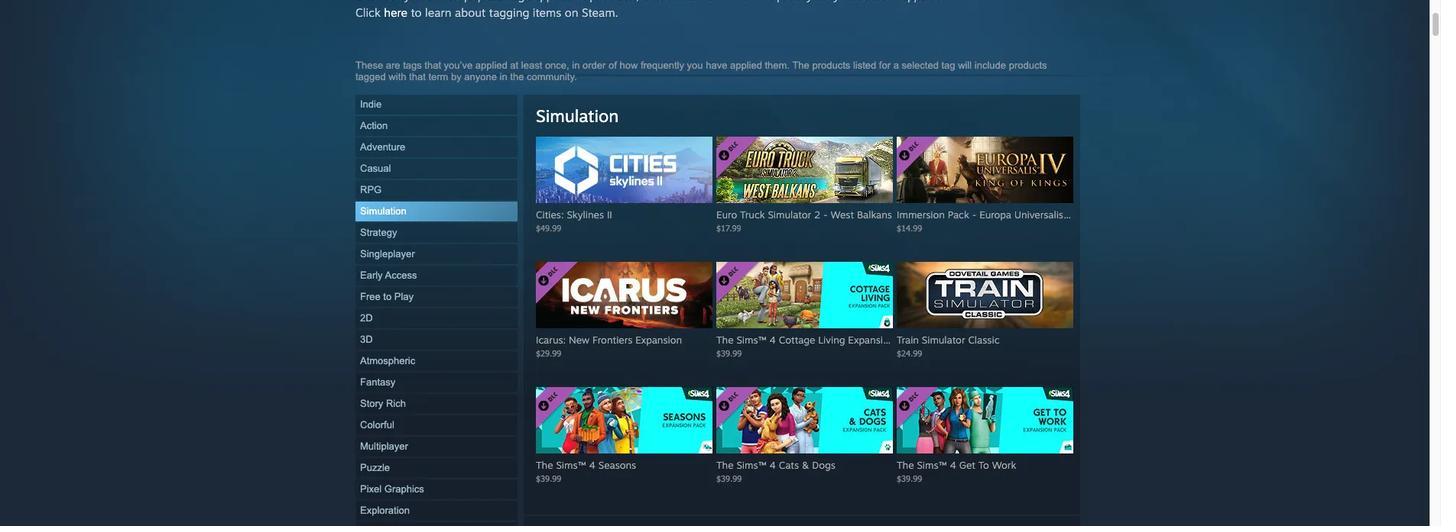 Task type: describe. For each thing, give the bounding box(es) containing it.
the for the sims™ 4 cats & dogs
[[717, 460, 734, 472]]

early access
[[360, 270, 417, 281]]

atmospheric
[[360, 356, 415, 367]]

immersion pack - europa universalis iv: king of kings $14.99
[[897, 209, 1142, 233]]

free to play
[[360, 291, 414, 303]]

$39.99 inside the sims™ 4 cats & dogs $39.99
[[717, 474, 742, 484]]

pixel graphics
[[360, 484, 424, 496]]

least
[[521, 60, 542, 71]]

term
[[429, 71, 448, 83]]

action
[[360, 120, 388, 132]]

ii
[[607, 209, 612, 221]]

4 for cats
[[770, 460, 776, 472]]

$14.99
[[897, 223, 922, 233]]

access
[[385, 270, 417, 281]]

living
[[818, 334, 845, 346]]

once,
[[545, 60, 569, 71]]

the inside these are tags that you've applied at least once, in order of how frequently you have applied them. the products listed for a selected tag will include products tagged with that term by anyone in the community.
[[793, 60, 810, 71]]

work
[[992, 460, 1016, 472]]

cottage
[[779, 334, 815, 346]]

them.
[[765, 60, 790, 71]]

0 horizontal spatial to
[[383, 291, 392, 303]]

universalis
[[1014, 209, 1064, 221]]

2 applied from the left
[[730, 60, 762, 71]]

casual
[[360, 163, 391, 174]]

these
[[356, 60, 383, 71]]

items
[[533, 5, 562, 20]]

0 vertical spatial simulation
[[536, 106, 619, 126]]

these are tags that you've applied at least once, in order of how frequently you have applied them. the products listed for a selected tag will include products tagged with that term by anyone in the community.
[[356, 60, 1047, 83]]

the sims™ 4 get to work $39.99
[[897, 460, 1016, 484]]

iv:
[[1067, 209, 1079, 221]]

tagging
[[489, 5, 529, 20]]

$24.99
[[897, 349, 922, 359]]

classic
[[968, 334, 1000, 346]]

0 horizontal spatial in
[[500, 71, 508, 83]]

icarus: new frontiers expansion $29.99
[[536, 334, 682, 359]]

listed
[[853, 60, 877, 71]]

of inside these are tags that you've applied at least once, in order of how frequently you have applied them. the products listed for a selected tag will include products tagged with that term by anyone in the community.
[[609, 60, 617, 71]]

will
[[958, 60, 972, 71]]

king
[[1081, 209, 1102, 221]]

west
[[831, 209, 854, 221]]

simulator inside euro truck simulator 2 - west balkans $17.99
[[768, 209, 811, 221]]

fantasy
[[360, 377, 396, 388]]

cities:
[[536, 209, 564, 221]]

2 products from the left
[[1009, 60, 1047, 71]]

&
[[802, 460, 809, 472]]

about
[[455, 5, 486, 20]]

the sims™ 4 cats & dogs $39.99
[[717, 460, 836, 484]]

at
[[510, 60, 519, 71]]

the
[[510, 71, 524, 83]]

multiplayer
[[360, 441, 408, 453]]

are
[[386, 60, 400, 71]]

that right with
[[409, 71, 426, 83]]

rich
[[386, 398, 406, 410]]

new
[[569, 334, 590, 346]]

1 applied from the left
[[475, 60, 508, 71]]

icarus:
[[536, 334, 566, 346]]

$39.99 inside the sims™ 4 cottage living expansion pack $39.99
[[717, 349, 742, 359]]

free
[[360, 291, 381, 303]]

on
[[565, 5, 579, 20]]

order
[[583, 60, 606, 71]]

singleplayer
[[360, 249, 415, 260]]

simulator inside train simulator classic $24.99
[[922, 334, 966, 346]]

colorful
[[360, 420, 394, 431]]

include
[[975, 60, 1006, 71]]

here link
[[384, 5, 408, 20]]

puzzle
[[360, 463, 390, 474]]

graphics
[[384, 484, 424, 496]]

tagged
[[356, 71, 386, 83]]

exploration
[[360, 505, 410, 517]]

$17.99
[[717, 223, 741, 233]]

4 for get
[[950, 460, 957, 472]]

frequently
[[641, 60, 684, 71]]

pixel
[[360, 484, 382, 496]]



Task type: locate. For each thing, give the bounding box(es) containing it.
3d
[[360, 334, 373, 346]]

expansion left "train"
[[848, 334, 895, 346]]

euro
[[717, 209, 737, 221]]

- right 2
[[824, 209, 828, 221]]

simulation
[[536, 106, 619, 126], [360, 206, 407, 217]]

how
[[620, 60, 638, 71]]

immersion
[[897, 209, 945, 221]]

sims™ for seasons
[[556, 460, 586, 472]]

you
[[687, 60, 703, 71]]

4 left cottage
[[770, 334, 776, 346]]

click
[[356, 5, 381, 20]]

a
[[894, 60, 899, 71]]

4 inside the sims™ 4 get to work $39.99
[[950, 460, 957, 472]]

the sims™ 4 cottage living expansion pack $39.99
[[717, 334, 919, 359]]

expansion
[[636, 334, 682, 346], [848, 334, 895, 346]]

sims™ left cottage
[[737, 334, 767, 346]]

4 left get
[[950, 460, 957, 472]]

learn
[[425, 5, 452, 20]]

0 horizontal spatial applied
[[475, 60, 508, 71]]

$29.99
[[536, 349, 562, 359]]

play
[[394, 291, 414, 303]]

get
[[960, 460, 976, 472]]

1 vertical spatial simulation
[[360, 206, 407, 217]]

- inside immersion pack - europa universalis iv: king of kings $14.99
[[972, 209, 977, 221]]

cities: skylines ii $49.99
[[536, 209, 612, 233]]

have
[[706, 60, 728, 71]]

that
[[425, 60, 441, 71], [409, 71, 426, 83]]

1 vertical spatial pack
[[898, 334, 919, 346]]

the for the sims™ 4 get to work
[[897, 460, 914, 472]]

story rich
[[360, 398, 406, 410]]

0 horizontal spatial -
[[824, 209, 828, 221]]

1 vertical spatial to
[[383, 291, 392, 303]]

- left europa
[[972, 209, 977, 221]]

2
[[814, 209, 821, 221]]

train simulator classic $24.99
[[897, 334, 1000, 359]]

skylines
[[567, 209, 604, 221]]

1 vertical spatial simulator
[[922, 334, 966, 346]]

the
[[793, 60, 810, 71], [717, 334, 734, 346], [536, 460, 553, 472], [717, 460, 734, 472], [897, 460, 914, 472]]

truck
[[740, 209, 765, 221]]

of
[[609, 60, 617, 71], [1105, 209, 1114, 221]]

for
[[879, 60, 891, 71]]

applied
[[475, 60, 508, 71], [730, 60, 762, 71]]

sims™ for get
[[917, 460, 947, 472]]

of left how
[[609, 60, 617, 71]]

story
[[360, 398, 383, 410]]

simulation down community.
[[536, 106, 619, 126]]

0 vertical spatial to
[[411, 5, 422, 20]]

0 vertical spatial of
[[609, 60, 617, 71]]

0 horizontal spatial pack
[[898, 334, 919, 346]]

1 vertical spatial of
[[1105, 209, 1114, 221]]

sims™ for cottage
[[737, 334, 767, 346]]

0 horizontal spatial simulation
[[360, 206, 407, 217]]

sims™ for cats
[[737, 460, 767, 472]]

community.
[[527, 71, 577, 83]]

2 - from the left
[[972, 209, 977, 221]]

4 inside the sims™ 4 cats & dogs $39.99
[[770, 460, 776, 472]]

the inside the sims™ 4 cats & dogs $39.99
[[717, 460, 734, 472]]

1 horizontal spatial pack
[[948, 209, 969, 221]]

the sims™ 4 seasons $39.99
[[536, 460, 636, 484]]

0 horizontal spatial of
[[609, 60, 617, 71]]

$39.99 inside the "the sims™ 4 seasons $39.99"
[[536, 474, 562, 484]]

the left get
[[897, 460, 914, 472]]

the inside the sims™ 4 get to work $39.99
[[897, 460, 914, 472]]

simulation link
[[536, 106, 619, 126]]

applied left "at"
[[475, 60, 508, 71]]

with
[[389, 71, 406, 83]]

2 expansion from the left
[[848, 334, 895, 346]]

1 horizontal spatial simulation
[[536, 106, 619, 126]]

pack up '$24.99' on the right
[[898, 334, 919, 346]]

indie
[[360, 99, 382, 110]]

that right tags
[[425, 60, 441, 71]]

4 left 'seasons'
[[589, 460, 596, 472]]

by
[[451, 71, 462, 83]]

europa
[[980, 209, 1012, 221]]

strategy
[[360, 227, 397, 239]]

expansion inside the sims™ 4 cottage living expansion pack $39.99
[[848, 334, 895, 346]]

adventure
[[360, 141, 405, 153]]

0 horizontal spatial products
[[812, 60, 851, 71]]

1 horizontal spatial products
[[1009, 60, 1047, 71]]

the inside the sims™ 4 cottage living expansion pack $39.99
[[717, 334, 734, 346]]

sims™ left 'seasons'
[[556, 460, 586, 472]]

simulator right "train"
[[922, 334, 966, 346]]

sims™
[[737, 334, 767, 346], [556, 460, 586, 472], [737, 460, 767, 472], [917, 460, 947, 472]]

sims™ inside the sims™ 4 cats & dogs $39.99
[[737, 460, 767, 472]]

$49.99
[[536, 223, 562, 233]]

$39.99 inside the sims™ 4 get to work $39.99
[[897, 474, 922, 484]]

rpg
[[360, 184, 382, 196]]

the left cottage
[[717, 334, 734, 346]]

tags
[[403, 60, 422, 71]]

1 horizontal spatial in
[[572, 60, 580, 71]]

the for the sims™ 4 seasons
[[536, 460, 553, 472]]

to
[[411, 5, 422, 20], [383, 291, 392, 303]]

0 vertical spatial pack
[[948, 209, 969, 221]]

in left order
[[572, 60, 580, 71]]

- inside euro truck simulator 2 - west balkans $17.99
[[824, 209, 828, 221]]

dogs
[[812, 460, 836, 472]]

selected
[[902, 60, 939, 71]]

1 horizontal spatial simulator
[[922, 334, 966, 346]]

expansion inside 'icarus: new frontiers expansion $29.99'
[[636, 334, 682, 346]]

seasons
[[599, 460, 636, 472]]

4 inside the "the sims™ 4 seasons $39.99"
[[589, 460, 596, 472]]

4 for cottage
[[770, 334, 776, 346]]

pack inside the sims™ 4 cottage living expansion pack $39.99
[[898, 334, 919, 346]]

1 expansion from the left
[[636, 334, 682, 346]]

the right them.
[[793, 60, 810, 71]]

in left the
[[500, 71, 508, 83]]

1 horizontal spatial of
[[1105, 209, 1114, 221]]

0 horizontal spatial expansion
[[636, 334, 682, 346]]

click here to learn about tagging items on steam.
[[356, 5, 618, 20]]

4
[[770, 334, 776, 346], [589, 460, 596, 472], [770, 460, 776, 472], [950, 460, 957, 472]]

balkans
[[857, 209, 892, 221]]

0 horizontal spatial simulator
[[768, 209, 811, 221]]

expansion right 'frontiers'
[[636, 334, 682, 346]]

cats
[[779, 460, 799, 472]]

sims™ left "cats" on the right of page
[[737, 460, 767, 472]]

simulator left 2
[[768, 209, 811, 221]]

tag
[[942, 60, 956, 71]]

1 horizontal spatial to
[[411, 5, 422, 20]]

the for the sims™ 4 cottage living expansion pack
[[717, 334, 734, 346]]

kings
[[1117, 209, 1142, 221]]

euro truck simulator 2 - west balkans $17.99
[[717, 209, 892, 233]]

1 horizontal spatial -
[[972, 209, 977, 221]]

sims™ inside the sims™ 4 cottage living expansion pack $39.99
[[737, 334, 767, 346]]

2d
[[360, 313, 373, 324]]

of inside immersion pack - europa universalis iv: king of kings $14.99
[[1105, 209, 1114, 221]]

1 horizontal spatial applied
[[730, 60, 762, 71]]

you've
[[444, 60, 473, 71]]

4 left "cats" on the right of page
[[770, 460, 776, 472]]

products
[[812, 60, 851, 71], [1009, 60, 1047, 71]]

anyone
[[464, 71, 497, 83]]

the inside the "the sims™ 4 seasons $39.99"
[[536, 460, 553, 472]]

sims™ inside the sims™ 4 get to work $39.99
[[917, 460, 947, 472]]

steam.
[[582, 5, 618, 20]]

1 products from the left
[[812, 60, 851, 71]]

the left 'seasons'
[[536, 460, 553, 472]]

products right include
[[1009, 60, 1047, 71]]

to left the play
[[383, 291, 392, 303]]

of right king
[[1105, 209, 1114, 221]]

simulation up strategy on the top of page
[[360, 206, 407, 217]]

sims™ left get
[[917, 460, 947, 472]]

to
[[979, 460, 989, 472]]

here
[[384, 5, 408, 20]]

applied right have
[[730, 60, 762, 71]]

pack inside immersion pack - europa universalis iv: king of kings $14.99
[[948, 209, 969, 221]]

products left the listed
[[812, 60, 851, 71]]

train
[[897, 334, 919, 346]]

1 horizontal spatial expansion
[[848, 334, 895, 346]]

sims™ inside the "the sims™ 4 seasons $39.99"
[[556, 460, 586, 472]]

pack left europa
[[948, 209, 969, 221]]

1 - from the left
[[824, 209, 828, 221]]

4 inside the sims™ 4 cottage living expansion pack $39.99
[[770, 334, 776, 346]]

4 for seasons
[[589, 460, 596, 472]]

0 vertical spatial simulator
[[768, 209, 811, 221]]

the left "cats" on the right of page
[[717, 460, 734, 472]]

to right here link
[[411, 5, 422, 20]]



Task type: vqa. For each thing, say whether or not it's contained in the screenshot.
here
yes



